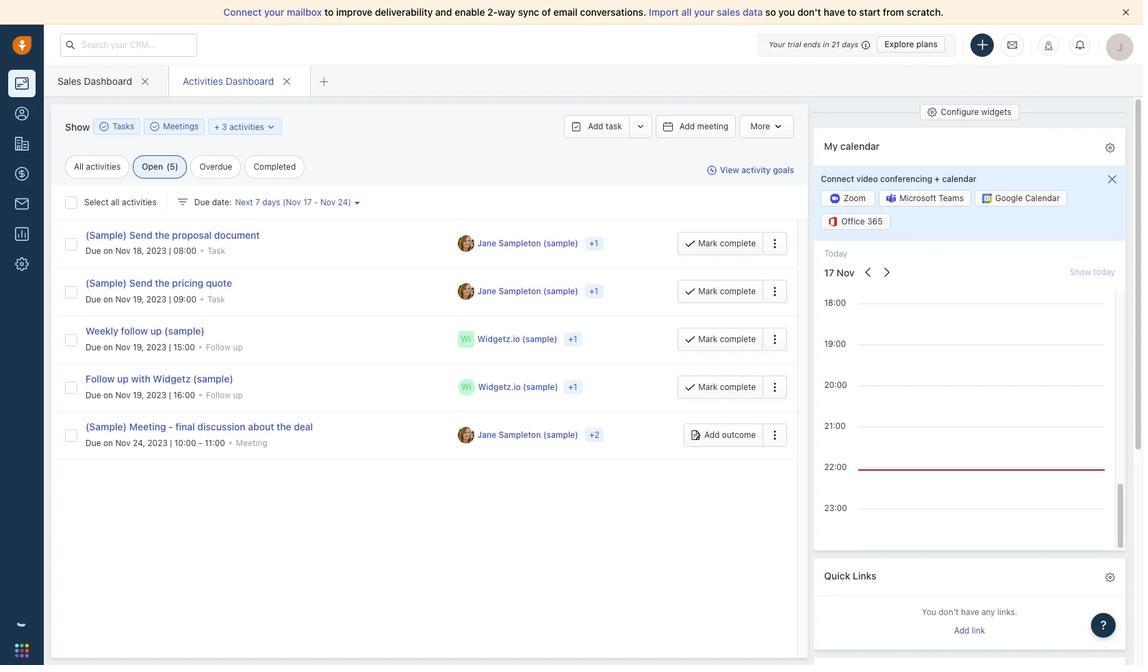 Task type: vqa. For each thing, say whether or not it's contained in the screenshot.
Widgetz.io (sample) link to the bottom
yes



Task type: locate. For each thing, give the bounding box(es) containing it.
4 complete from the top
[[720, 382, 756, 392]]

2 sampleton from the top
[[499, 287, 541, 297]]

the up due on nov 18, 2023 | 08:00
[[155, 229, 170, 241]]

scratch.
[[907, 6, 944, 18]]

your left mailbox
[[264, 6, 284, 18]]

1 on from the top
[[103, 246, 113, 256]]

2023 right 18,
[[146, 246, 167, 256]]

0 horizontal spatial connect
[[224, 6, 262, 18]]

- left final
[[169, 421, 173, 433]]

the left pricing
[[155, 278, 170, 289]]

of
[[542, 6, 551, 18]]

weekly follow up (sample) link
[[86, 326, 205, 337]]

nov left '24,'
[[115, 438, 131, 448]]

17 down today
[[825, 267, 835, 279]]

all activities
[[74, 162, 121, 172]]

0 horizontal spatial activities
[[86, 162, 121, 172]]

( right open
[[167, 162, 170, 172]]

on for follow up with widgetz (sample)
[[103, 390, 113, 400]]

1 vertical spatial widgetz.io
[[478, 382, 521, 393]]

jane sampleton (sample) link for (sample) send the proposal document
[[478, 238, 579, 249]]

task
[[208, 246, 225, 256], [208, 294, 225, 304]]

0 vertical spatial (
[[167, 162, 170, 172]]

up up discussion
[[233, 390, 243, 400]]

1 horizontal spatial have
[[961, 608, 980, 618]]

jane sampleton (sample) link for (sample) send the pricing quote
[[478, 286, 579, 298]]

1 to from the left
[[325, 6, 334, 18]]

0 horizontal spatial )
[[175, 162, 178, 172]]

completed
[[254, 162, 296, 172]]

+1 for quote
[[590, 286, 599, 297]]

calendar
[[1026, 193, 1060, 204]]

1 horizontal spatial +
[[935, 174, 940, 184]]

1 vertical spatial -
[[169, 421, 173, 433]]

| left 08:00
[[169, 246, 171, 256]]

1 task from the top
[[208, 246, 225, 256]]

1 vertical spatial jane
[[478, 287, 497, 297]]

0 horizontal spatial 17
[[303, 197, 312, 207]]

nov down "follow up with widgetz (sample)" link
[[115, 390, 131, 400]]

show
[[65, 121, 90, 133]]

nov right 7
[[286, 197, 301, 207]]

2 vertical spatial activities
[[122, 197, 157, 207]]

outcome
[[722, 430, 756, 440]]

1 vertical spatial 17
[[825, 267, 835, 279]]

send up due on nov 19, 2023 | 09:00
[[129, 278, 152, 289]]

1 horizontal spatial meeting
[[236, 438, 268, 448]]

2 mark complete from the top
[[699, 286, 756, 297]]

1 vertical spatial (sample)
[[86, 278, 127, 289]]

your left sales
[[694, 6, 715, 18]]

0 vertical spatial jane sampleton (sample) link
[[478, 238, 579, 249]]

select all activities
[[84, 197, 157, 207]]

+1 for document
[[590, 238, 599, 248]]

dashboard up + 3 activities link
[[226, 75, 274, 87]]

mark complete button for (sample)
[[678, 376, 763, 399]]

2 your from the left
[[694, 6, 715, 18]]

add left "outcome"
[[705, 430, 720, 440]]

2 vertical spatial 19,
[[133, 390, 144, 400]]

add left task
[[588, 121, 604, 131]]

enable
[[455, 6, 485, 18]]

(sample) up due on nov 19, 2023 | 09:00
[[86, 278, 127, 289]]

activities down open
[[122, 197, 157, 207]]

2 vertical spatial follow
[[206, 390, 231, 400]]

deal
[[294, 421, 313, 433]]

follow up for weekly follow up (sample)
[[206, 342, 243, 352]]

on up weekly
[[103, 294, 113, 304]]

(sample) down select
[[86, 229, 127, 241]]

mark for (sample)
[[699, 382, 718, 392]]

0 horizontal spatial dashboard
[[84, 75, 132, 87]]

due
[[194, 197, 210, 207], [86, 246, 101, 256], [86, 294, 101, 304], [86, 342, 101, 352], [86, 390, 101, 400], [86, 438, 101, 448]]

don't
[[798, 6, 822, 18], [939, 608, 959, 618]]

on left '24,'
[[103, 438, 113, 448]]

2 horizontal spatial -
[[314, 197, 318, 207]]

activities right 3
[[229, 122, 264, 132]]

dashboard right "sales" at the top of page
[[84, 75, 132, 87]]

+ left 3
[[215, 122, 220, 132]]

0 vertical spatial sampleton
[[499, 238, 541, 249]]

1 horizontal spatial dashboard
[[226, 75, 274, 87]]

(sample) down due on nov 19, 2023 | 16:00
[[86, 421, 127, 433]]

2 horizontal spatial activities
[[229, 122, 264, 132]]

date:
[[212, 197, 232, 207]]

calendar
[[841, 140, 880, 152], [943, 174, 977, 184]]

follow up right 15:00
[[206, 342, 243, 352]]

19, down with
[[133, 390, 144, 400]]

2 complete from the top
[[720, 286, 756, 297]]

mark complete for quote
[[699, 286, 756, 297]]

send for pricing
[[129, 278, 152, 289]]

meeting up due on nov 24, 2023 | 10:00 - 11:00
[[129, 421, 166, 433]]

have up 21
[[824, 6, 845, 18]]

up right 15:00
[[233, 342, 243, 352]]

add for add task
[[588, 121, 604, 131]]

google calendar
[[996, 193, 1060, 204]]

add for add meeting
[[680, 121, 695, 131]]

jane sampleton (sample) for (sample) meeting - final discussion about the deal
[[478, 430, 579, 441]]

due on nov 19, 2023 | 16:00
[[86, 390, 195, 400]]

0 vertical spatial (sample)
[[86, 229, 127, 241]]

1 vertical spatial follow up
[[206, 390, 243, 400]]

4 mark complete from the top
[[699, 382, 756, 392]]

1 vertical spatial send
[[129, 278, 152, 289]]

1 horizontal spatial activities
[[122, 197, 157, 207]]

+1 for (sample)
[[569, 382, 578, 392]]

nov down today
[[837, 267, 855, 279]]

3 mark complete from the top
[[699, 334, 756, 344]]

0 vertical spatial widgetz.io
[[478, 334, 520, 345]]

2 mark complete button from the top
[[678, 280, 763, 303]]

1 vertical spatial wi widgetz.io (sample)
[[462, 382, 558, 393]]

2023 down "follow up with widgetz (sample)" link
[[146, 390, 167, 400]]

complete for document
[[720, 238, 756, 248]]

19, down (sample) send the pricing quote link
[[133, 294, 144, 304]]

2 jane from the top
[[478, 287, 497, 297]]

due for (sample) send the pricing quote
[[86, 294, 101, 304]]

1 vertical spatial task
[[208, 294, 225, 304]]

mark complete button
[[678, 232, 763, 255], [678, 280, 763, 303], [678, 328, 763, 351], [678, 376, 763, 399]]

due on nov 18, 2023 | 08:00
[[86, 246, 197, 256]]

improve
[[336, 6, 373, 18]]

your trial ends in 21 days
[[769, 40, 859, 49]]

+ inside button
[[215, 122, 220, 132]]

| left 16:00
[[169, 390, 171, 400]]

2 19, from the top
[[133, 342, 144, 352]]

connect up zoom button
[[821, 174, 855, 184]]

my
[[825, 140, 838, 152]]

freshworks switcher image
[[15, 644, 29, 658]]

mark for document
[[699, 238, 718, 248]]

calendar up teams
[[943, 174, 977, 184]]

send up due on nov 18, 2023 | 08:00
[[129, 229, 152, 241]]

0 vertical spatial wi
[[461, 334, 471, 345]]

the left deal
[[277, 421, 291, 433]]

3 on from the top
[[103, 342, 113, 352]]

your
[[264, 6, 284, 18], [694, 6, 715, 18]]

2 jane sampleton (sample) from the top
[[478, 287, 579, 297]]

1 dashboard from the left
[[84, 75, 132, 87]]

task
[[606, 121, 622, 131]]

follow up with widgetz (sample) link
[[86, 373, 233, 385]]

select
[[84, 197, 109, 207]]

0 vertical spatial send
[[129, 229, 152, 241]]

- left 11:00
[[199, 438, 202, 448]]

3 sampleton from the top
[[499, 430, 541, 441]]

4 on from the top
[[103, 390, 113, 400]]

add left link
[[955, 626, 970, 636]]

google
[[996, 193, 1023, 204]]

2 task from the top
[[208, 294, 225, 304]]

0 vertical spatial 19,
[[133, 294, 144, 304]]

weekly
[[86, 326, 118, 337]]

next
[[235, 197, 253, 207]]

teams
[[939, 193, 964, 204]]

| for pricing
[[169, 294, 171, 304]]

|
[[169, 246, 171, 256], [169, 294, 171, 304], [169, 342, 171, 352], [169, 390, 171, 400], [170, 438, 172, 448]]

don't right you
[[798, 6, 822, 18]]

2 send from the top
[[129, 278, 152, 289]]

3 (sample) from the top
[[86, 421, 127, 433]]

+ up microsoft teams
[[935, 174, 940, 184]]

pricing
[[172, 278, 203, 289]]

1 horizontal spatial -
[[199, 438, 202, 448]]

1 horizontal spatial to
[[848, 6, 857, 18]]

1 horizontal spatial )
[[348, 197, 351, 207]]

0 vertical spatial wi widgetz.io (sample)
[[461, 334, 558, 345]]

2023 for proposal
[[146, 246, 167, 256]]

0 vertical spatial follow
[[206, 342, 231, 352]]

on left 18,
[[103, 246, 113, 256]]

1 horizontal spatial your
[[694, 6, 715, 18]]

jane
[[478, 238, 497, 249], [478, 287, 497, 297], [478, 430, 497, 441]]

0 vertical spatial )
[[175, 162, 178, 172]]

0 horizontal spatial have
[[824, 6, 845, 18]]

1 vertical spatial connect
[[821, 174, 855, 184]]

add
[[588, 121, 604, 131], [680, 121, 695, 131], [705, 430, 720, 440], [955, 626, 970, 636]]

0 vertical spatial connect
[[224, 6, 262, 18]]

1 mark complete button from the top
[[678, 232, 763, 255]]

jane sampleton (sample) for (sample) send the proposal document
[[478, 238, 579, 249]]

2 on from the top
[[103, 294, 113, 304]]

2 vertical spatial (sample)
[[86, 421, 127, 433]]

2 vertical spatial jane sampleton (sample)
[[478, 430, 579, 441]]

0 vertical spatial jane sampleton (sample)
[[478, 238, 579, 249]]

3 jane from the top
[[478, 430, 497, 441]]

1 jane sampleton (sample) from the top
[[478, 238, 579, 249]]

1 vertical spatial 19,
[[133, 342, 144, 352]]

1 vertical spatial (
[[283, 197, 286, 207]]

send
[[129, 229, 152, 241], [129, 278, 152, 289]]

add outcome button
[[684, 424, 763, 447]]

0 vertical spatial 17
[[303, 197, 312, 207]]

2023 right '24,'
[[147, 438, 168, 448]]

wi widgetz.io (sample) for follow up with widgetz (sample)
[[462, 382, 558, 393]]

(sample)
[[543, 238, 579, 249], [543, 287, 579, 297], [164, 326, 205, 337], [523, 334, 558, 345], [193, 373, 233, 385], [523, 382, 558, 393], [543, 430, 579, 441]]

jane sampleton (sample) for (sample) send the pricing quote
[[478, 287, 579, 297]]

add task
[[588, 121, 622, 131]]

activities
[[183, 75, 223, 87]]

nov left 18,
[[115, 246, 131, 256]]

activities for all
[[122, 197, 157, 207]]

calendar right the my
[[841, 140, 880, 152]]

on down weekly
[[103, 342, 113, 352]]

any
[[982, 608, 996, 618]]

document
[[214, 229, 260, 241]]

1 vertical spatial sampleton
[[499, 287, 541, 297]]

widgetz.io (sample) link
[[478, 334, 558, 346], [478, 382, 558, 393]]

2023 for final
[[147, 438, 168, 448]]

activities right all at the left of the page
[[86, 162, 121, 172]]

to left start in the right of the page
[[848, 6, 857, 18]]

connect left mailbox
[[224, 6, 262, 18]]

follow up discussion
[[206, 390, 231, 400]]

on down "follow up with widgetz (sample)" link
[[103, 390, 113, 400]]

17 nov
[[825, 267, 855, 279]]

2-
[[488, 6, 498, 18]]

0 vertical spatial activities
[[229, 122, 264, 132]]

( right 7
[[283, 197, 286, 207]]

1 horizontal spatial don't
[[939, 608, 959, 618]]

dashboard for activities dashboard
[[226, 75, 274, 87]]

0 vertical spatial calendar
[[841, 140, 880, 152]]

2 (sample) from the top
[[86, 278, 127, 289]]

1 horizontal spatial all
[[682, 6, 692, 18]]

1 vertical spatial activities
[[86, 162, 121, 172]]

complete
[[720, 238, 756, 248], [720, 286, 756, 297], [720, 334, 756, 344], [720, 382, 756, 392]]

1 vertical spatial all
[[111, 197, 120, 207]]

5 on from the top
[[103, 438, 113, 448]]

0 horizontal spatial don't
[[798, 6, 822, 18]]

18:00
[[825, 298, 846, 308]]

follow right 15:00
[[206, 342, 231, 352]]

follow up up discussion
[[206, 390, 243, 400]]

17 left 24
[[303, 197, 312, 207]]

task for quote
[[208, 294, 225, 304]]

jane for (sample) meeting - final discussion about the deal
[[478, 430, 497, 441]]

19, down follow
[[133, 342, 144, 352]]

| left 10:00
[[170, 438, 172, 448]]

3 jane sampleton (sample) from the top
[[478, 430, 579, 441]]

on for (sample) send the pricing quote
[[103, 294, 113, 304]]

(
[[167, 162, 170, 172], [283, 197, 286, 207]]

mark complete
[[699, 238, 756, 248], [699, 286, 756, 297], [699, 334, 756, 344], [699, 382, 756, 392]]

(sample) for (sample) send the proposal document
[[86, 229, 127, 241]]

0 horizontal spatial your
[[264, 6, 284, 18]]

and
[[435, 6, 452, 18]]

2023 down the weekly follow up (sample) link at the left of page
[[146, 342, 167, 352]]

activities inside + 3 activities link
[[229, 122, 264, 132]]

2 vertical spatial sampleton
[[499, 430, 541, 441]]

1 19, from the top
[[133, 294, 144, 304]]

mark complete for document
[[699, 238, 756, 248]]

dashboard
[[84, 75, 132, 87], [226, 75, 274, 87]]

0 vertical spatial don't
[[798, 6, 822, 18]]

1 complete from the top
[[720, 238, 756, 248]]

(sample) for (sample) send the pricing quote
[[86, 278, 127, 289]]

2 dashboard from the left
[[226, 75, 274, 87]]

4 mark from the top
[[699, 382, 718, 392]]

0 vertical spatial +
[[215, 122, 220, 132]]

discussion
[[197, 421, 246, 433]]

5
[[170, 162, 175, 172]]

1 mark from the top
[[699, 238, 718, 248]]

follow left with
[[86, 373, 115, 385]]

2 vertical spatial jane sampleton (sample) link
[[478, 430, 579, 441]]

task down the document
[[208, 246, 225, 256]]

connect
[[224, 6, 262, 18], [821, 174, 855, 184]]

| left 15:00
[[169, 342, 171, 352]]

add meeting button
[[656, 115, 736, 138]]

1 vertical spatial wi
[[462, 382, 472, 393]]

2023 down (sample) send the pricing quote link
[[146, 294, 167, 304]]

on for weekly follow up (sample)
[[103, 342, 113, 352]]

add left meeting
[[680, 121, 695, 131]]

add link
[[955, 626, 986, 636]]

1 vertical spatial the
[[155, 278, 170, 289]]

connect for connect video conferencing + calendar
[[821, 174, 855, 184]]

1 vertical spatial widgetz.io (sample) link
[[478, 382, 558, 393]]

0 vertical spatial meeting
[[129, 421, 166, 433]]

task down quote
[[208, 294, 225, 304]]

zoom button
[[821, 191, 876, 207]]

1 vertical spatial days
[[262, 197, 280, 207]]

have up add link
[[961, 608, 980, 618]]

+
[[215, 122, 220, 132], [935, 174, 940, 184]]

wi for weekly follow up (sample)
[[461, 334, 471, 345]]

1 vertical spatial have
[[961, 608, 980, 618]]

configure
[[941, 107, 979, 117]]

3 complete from the top
[[720, 334, 756, 344]]

complete for (sample)
[[720, 382, 756, 392]]

days right 21
[[842, 40, 859, 49]]

| left 09:00
[[169, 294, 171, 304]]

0 vertical spatial task
[[208, 246, 225, 256]]

3 19, from the top
[[133, 390, 144, 400]]

2 mark from the top
[[699, 286, 718, 297]]

meeting down about
[[236, 438, 268, 448]]

2 to from the left
[[848, 6, 857, 18]]

1 vertical spatial jane sampleton (sample)
[[478, 287, 579, 297]]

add inside button
[[588, 121, 604, 131]]

the
[[155, 229, 170, 241], [155, 278, 170, 289], [277, 421, 291, 433]]

(sample) meeting - final discussion about the deal link
[[86, 421, 313, 433]]

activities for 3
[[229, 122, 264, 132]]

1 vertical spatial jane sampleton (sample) link
[[478, 286, 579, 298]]

widgets
[[982, 107, 1012, 117]]

0 horizontal spatial to
[[325, 6, 334, 18]]

add link link
[[955, 625, 986, 640]]

up right follow
[[150, 326, 162, 337]]

-
[[314, 197, 318, 207], [169, 421, 173, 433], [199, 438, 202, 448]]

1 vertical spatial calendar
[[943, 174, 977, 184]]

2 vertical spatial -
[[199, 438, 202, 448]]

view activity goals
[[720, 165, 795, 176]]

microsoft teams
[[900, 193, 964, 204]]

days right 7
[[262, 197, 280, 207]]

to right mailbox
[[325, 6, 334, 18]]

2023 for widgetz
[[146, 390, 167, 400]]

don't right the you
[[939, 608, 959, 618]]

1 jane from the top
[[478, 238, 497, 249]]

1 horizontal spatial days
[[842, 40, 859, 49]]

what's new image
[[1044, 41, 1054, 50]]

0 vertical spatial follow up
[[206, 342, 243, 352]]

1 your from the left
[[264, 6, 284, 18]]

2023 for pricing
[[146, 294, 167, 304]]

4 mark complete button from the top
[[678, 376, 763, 399]]

2023 for (sample)
[[146, 342, 167, 352]]

all right import
[[682, 6, 692, 18]]

1 jane sampleton (sample) link from the top
[[478, 238, 579, 249]]

all right select
[[111, 197, 120, 207]]

2 jane sampleton (sample) link from the top
[[478, 286, 579, 298]]

19, for send
[[133, 294, 144, 304]]

1 mark complete from the top
[[699, 238, 756, 248]]

0 vertical spatial widgetz.io (sample) link
[[478, 334, 558, 346]]

10:00
[[174, 438, 196, 448]]

09:00
[[173, 294, 197, 304]]

2 vertical spatial jane
[[478, 430, 497, 441]]

0 horizontal spatial (
[[167, 162, 170, 172]]

0 vertical spatial the
[[155, 229, 170, 241]]

all
[[682, 6, 692, 18], [111, 197, 120, 207]]

- left 24
[[314, 197, 318, 207]]

due for weekly follow up (sample)
[[86, 342, 101, 352]]

1 sampleton from the top
[[499, 238, 541, 249]]

1 horizontal spatial connect
[[821, 174, 855, 184]]

1 send from the top
[[129, 229, 152, 241]]

3 jane sampleton (sample) link from the top
[[478, 430, 579, 441]]

1 (sample) from the top
[[86, 229, 127, 241]]

0 vertical spatial jane
[[478, 238, 497, 249]]

add for add link
[[955, 626, 970, 636]]

0 vertical spatial all
[[682, 6, 692, 18]]

0 horizontal spatial +
[[215, 122, 220, 132]]

(sample) send the pricing quote
[[86, 278, 232, 289]]



Task type: describe. For each thing, give the bounding box(es) containing it.
19:00
[[825, 339, 846, 349]]

due on nov 19, 2023 | 09:00
[[86, 294, 197, 304]]

(sample) send the pricing quote link
[[86, 278, 232, 289]]

the for proposal
[[155, 229, 170, 241]]

so
[[766, 6, 776, 18]]

widgetz.io (sample) link for follow up with widgetz (sample)
[[478, 382, 558, 393]]

sampleton for (sample) send the proposal document
[[499, 238, 541, 249]]

data
[[743, 6, 763, 18]]

nov left 24
[[320, 197, 336, 207]]

sales
[[717, 6, 741, 18]]

widgetz.io for weekly follow up (sample)
[[478, 334, 520, 345]]

nov down follow
[[115, 342, 131, 352]]

3 mark complete button from the top
[[678, 328, 763, 351]]

0 vertical spatial days
[[842, 40, 859, 49]]

| for widgetz
[[169, 390, 171, 400]]

3 mark from the top
[[699, 334, 718, 344]]

due for (sample) meeting - final discussion about the deal
[[86, 438, 101, 448]]

open
[[142, 162, 163, 172]]

11:00
[[205, 438, 225, 448]]

due for (sample) send the proposal document
[[86, 246, 101, 256]]

connect video conferencing + calendar
[[821, 174, 977, 184]]

1 vertical spatial don't
[[939, 608, 959, 618]]

1 vertical spatial follow
[[86, 373, 115, 385]]

mark complete button for document
[[678, 232, 763, 255]]

21
[[832, 40, 840, 49]]

jane sampleton (sample) link for (sample) meeting - final discussion about the deal
[[478, 430, 579, 441]]

import
[[649, 6, 679, 18]]

close image
[[1123, 9, 1130, 16]]

from
[[883, 6, 905, 18]]

add meeting
[[680, 121, 729, 131]]

0 vertical spatial have
[[824, 6, 845, 18]]

up left with
[[117, 373, 129, 385]]

follow up with widgetz (sample)
[[86, 373, 233, 385]]

24
[[338, 197, 348, 207]]

office 365 button
[[821, 214, 891, 230]]

add for add outcome
[[705, 430, 720, 440]]

on for (sample) send the proposal document
[[103, 246, 113, 256]]

widgetz.io for follow up with widgetz (sample)
[[478, 382, 521, 393]]

0 horizontal spatial days
[[262, 197, 280, 207]]

mark for quote
[[699, 286, 718, 297]]

start
[[860, 6, 881, 18]]

0 horizontal spatial -
[[169, 421, 173, 433]]

+ 3 activities button
[[208, 118, 282, 135]]

follow up for follow up with widgetz (sample)
[[206, 390, 243, 400]]

import all your sales data link
[[649, 6, 766, 18]]

19, for up
[[133, 390, 144, 400]]

20:00
[[825, 380, 848, 390]]

follow
[[121, 326, 148, 337]]

your
[[769, 40, 786, 49]]

my calendar
[[825, 140, 880, 152]]

the for pricing
[[155, 278, 170, 289]]

send for proposal
[[129, 229, 152, 241]]

follow for follow up with widgetz (sample)
[[206, 390, 231, 400]]

zoom
[[844, 193, 866, 204]]

0 horizontal spatial meeting
[[129, 421, 166, 433]]

due on nov 19, 2023 | 15:00
[[86, 342, 195, 352]]

tasks
[[113, 121, 134, 132]]

goals
[[773, 165, 795, 176]]

16:00
[[173, 390, 195, 400]]

conversations.
[[580, 6, 647, 18]]

weekly follow up (sample)
[[86, 326, 205, 337]]

open ( 5 )
[[142, 162, 178, 172]]

add task button
[[564, 115, 629, 138]]

Search your CRM... text field
[[60, 33, 197, 56]]

view
[[720, 165, 740, 176]]

final
[[176, 421, 195, 433]]

15:00
[[173, 342, 195, 352]]

| for final
[[170, 438, 172, 448]]

connect your mailbox to improve deliverability and enable 2-way sync of email conversations. import all your sales data so you don't have to start from scratch.
[[224, 6, 944, 18]]

wi button
[[458, 379, 476, 396]]

mailbox
[[287, 6, 322, 18]]

task for document
[[208, 246, 225, 256]]

1 vertical spatial +
[[935, 174, 940, 184]]

0 horizontal spatial calendar
[[841, 140, 880, 152]]

19, for follow
[[133, 342, 144, 352]]

follow for weekly follow up (sample)
[[206, 342, 231, 352]]

proposal
[[172, 229, 212, 241]]

plans
[[917, 39, 938, 49]]

today
[[825, 249, 848, 259]]

widgetz
[[153, 373, 191, 385]]

on for (sample) meeting - final discussion about the deal
[[103, 438, 113, 448]]

1 horizontal spatial 17
[[825, 267, 835, 279]]

7
[[255, 197, 260, 207]]

trial
[[788, 40, 802, 49]]

down image
[[267, 122, 276, 132]]

connect for connect your mailbox to improve deliverability and enable 2-way sync of email conversations. import all your sales data so you don't have to start from scratch.
[[224, 6, 262, 18]]

microsoft
[[900, 193, 937, 204]]

wi for follow up with widgetz (sample)
[[462, 382, 472, 393]]

18,
[[133, 246, 144, 256]]

links
[[853, 571, 877, 582]]

(sample) send the proposal document link
[[86, 229, 260, 241]]

quick links
[[825, 571, 877, 582]]

21:00
[[825, 421, 846, 431]]

complete for quote
[[720, 286, 756, 297]]

more
[[751, 121, 771, 131]]

1 horizontal spatial (
[[283, 197, 286, 207]]

22:00
[[825, 462, 847, 472]]

1 vertical spatial )
[[348, 197, 351, 207]]

you don't have any links.
[[922, 608, 1018, 618]]

deliverability
[[375, 6, 433, 18]]

sampleton for (sample) meeting - final discussion about the deal
[[499, 430, 541, 441]]

| for proposal
[[169, 246, 171, 256]]

about
[[248, 421, 274, 433]]

video
[[857, 174, 878, 184]]

sales
[[58, 75, 81, 87]]

| for (sample)
[[169, 342, 171, 352]]

activities dashboard
[[183, 75, 274, 87]]

activity
[[742, 165, 771, 176]]

way
[[498, 6, 516, 18]]

google calendar button
[[975, 191, 1068, 207]]

links.
[[998, 608, 1018, 618]]

wi widgetz.io (sample) for weekly follow up (sample)
[[461, 334, 558, 345]]

mark complete button for quote
[[678, 280, 763, 303]]

send email image
[[1008, 39, 1018, 51]]

meeting
[[697, 121, 729, 131]]

quote
[[206, 278, 232, 289]]

2 vertical spatial the
[[277, 421, 291, 433]]

connect your mailbox link
[[224, 6, 325, 18]]

widgetz.io (sample) link for weekly follow up (sample)
[[478, 334, 558, 346]]

email
[[554, 6, 578, 18]]

office 365
[[842, 217, 883, 227]]

1 horizontal spatial calendar
[[943, 174, 977, 184]]

dashboard for sales dashboard
[[84, 75, 132, 87]]

office
[[842, 217, 865, 227]]

jane for (sample) send the pricing quote
[[478, 287, 497, 297]]

conferencing
[[881, 174, 933, 184]]

nov up follow
[[115, 294, 131, 304]]

1 vertical spatial meeting
[[236, 438, 268, 448]]

0 vertical spatial -
[[314, 197, 318, 207]]

sampleton for (sample) send the pricing quote
[[499, 287, 541, 297]]

due for follow up with widgetz (sample)
[[86, 390, 101, 400]]

(sample) for (sample) meeting - final discussion about the deal
[[86, 421, 127, 433]]

(sample) meeting - final discussion about the deal
[[86, 421, 313, 433]]

3
[[222, 122, 227, 132]]

jane for (sample) send the proposal document
[[478, 238, 497, 249]]

0 horizontal spatial all
[[111, 197, 120, 207]]

you
[[922, 608, 937, 618]]

explore plans link
[[877, 36, 946, 53]]

mark complete for (sample)
[[699, 382, 756, 392]]

ends
[[804, 40, 821, 49]]

in
[[823, 40, 830, 49]]

365
[[868, 217, 883, 227]]

you
[[779, 6, 795, 18]]

all
[[74, 162, 84, 172]]



